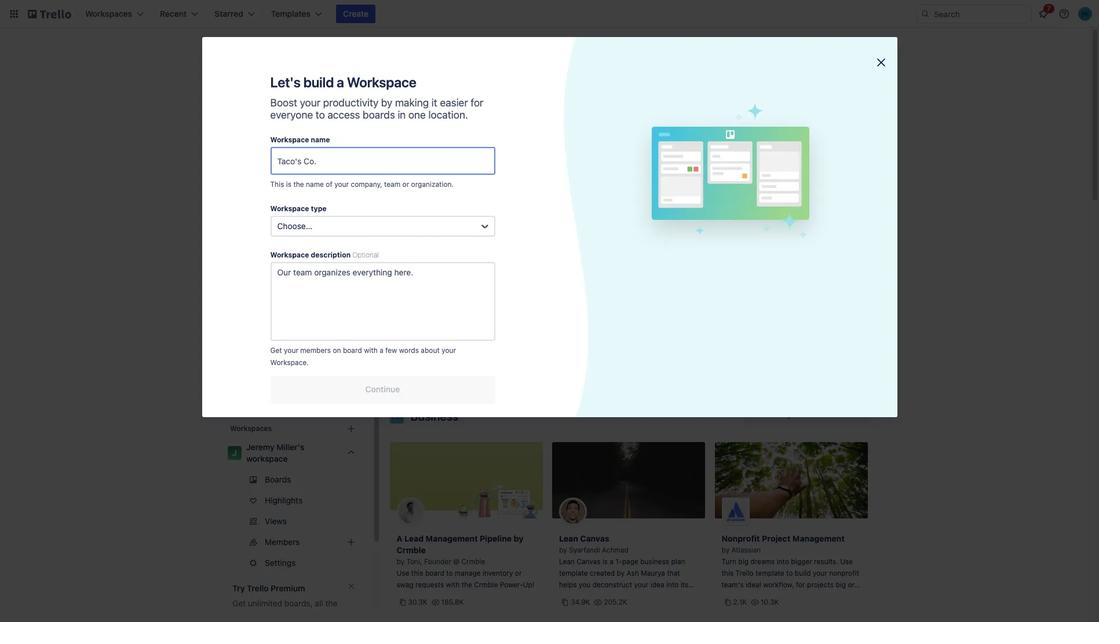 Task type: locate. For each thing, give the bounding box(es) containing it.
0 vertical spatial is
[[286, 180, 291, 189]]

2 management from the left
[[793, 534, 845, 544]]

to
[[316, 109, 325, 121], [618, 330, 625, 338], [682, 341, 688, 350], [673, 353, 680, 362], [446, 570, 453, 578], [786, 570, 793, 578]]

workspace down everyone
[[270, 136, 309, 144]]

1 horizontal spatial in
[[595, 353, 601, 362]]

want.
[[603, 341, 621, 350]]

0 vertical spatial into
[[777, 558, 789, 567]]

1 vertical spatial get
[[232, 599, 245, 609]]

this inside the tier list by trello engineering team use this template to create a tier list for anything you want. a tier list is a way to rank items in a category from best to worst. this could be: best nba players, goat'd pasta dishes, and tastiest fast food joints.
[[581, 364, 595, 373]]

engineering up want. on the bottom of the page
[[589, 318, 628, 327]]

0 horizontal spatial get
[[232, 599, 245, 609]]

management for lead
[[426, 534, 478, 544]]

engineering up &
[[246, 164, 290, 174]]

2 vertical spatial engineering
[[589, 318, 628, 327]]

idea
[[651, 581, 664, 590]]

jeremy miller (jeremymiller198) image
[[1078, 7, 1092, 21]]

syarfandi
[[569, 546, 600, 555]]

1 horizontal spatial best
[[657, 353, 671, 362]]

up!
[[523, 581, 535, 590]]

trello inside nonprofit project management by atlassian turn big dreams into bigger results. use this trello template to build your nonprofit team's ideal workflow, for projects big or small.
[[736, 570, 754, 578]]

syarfandi achmad image
[[559, 498, 587, 526]]

is
[[286, 180, 291, 189], [654, 341, 659, 350], [603, 558, 608, 567]]

0 horizontal spatial this
[[270, 180, 284, 189]]

with
[[506, 330, 520, 338], [364, 346, 378, 355], [446, 581, 460, 590]]

1 vertical spatial use
[[840, 558, 853, 567]]

1 vertical spatial trello
[[736, 570, 754, 578]]

project management down product management on the left of page
[[246, 289, 323, 299]]

and
[[437, 187, 457, 200], [631, 376, 643, 385], [232, 622, 246, 623]]

template.
[[436, 341, 467, 350]]

2.1k
[[733, 599, 747, 607]]

the inside try trello premium get unlimited boards, all the views, unlimited automation, and more.
[[325, 599, 337, 609]]

1 horizontal spatial project management
[[746, 152, 789, 173]]

template up helps
[[559, 570, 588, 578]]

and right 'new'
[[437, 187, 457, 200]]

to left access
[[316, 109, 325, 121]]

0 vertical spatial get
[[270, 346, 282, 355]]

0 vertical spatial team
[[630, 318, 647, 327]]

1 business icon image from the top
[[390, 90, 450, 151]]

the up workspace type
[[293, 180, 304, 189]]

2 horizontal spatial business
[[826, 410, 861, 419]]

by down tier at the right of the page
[[559, 318, 567, 327]]

joints.
[[576, 388, 596, 396]]

get
[[270, 346, 282, 355], [232, 599, 245, 609]]

name down access
[[311, 136, 330, 144]]

management up @
[[426, 534, 478, 544]]

marketing link
[[668, 90, 728, 174], [223, 181, 362, 199]]

with left few in the left bottom of the page
[[364, 346, 378, 355]]

project down product
[[246, 289, 272, 299]]

1 horizontal spatial remote
[[815, 152, 840, 161]]

1 vertical spatial marketing link
[[223, 181, 362, 199]]

the
[[293, 180, 304, 189], [462, 581, 472, 590], [325, 599, 337, 609]]

help new employees start strong with this onboarding template.
[[397, 330, 534, 350]]

into down that
[[666, 581, 679, 590]]

1 vertical spatial is
[[654, 341, 659, 350]]

crmble down inventory
[[474, 581, 498, 590]]

1 vertical spatial project management link
[[223, 285, 362, 304]]

1 vertical spatial big
[[836, 581, 846, 590]]

a left way
[[661, 341, 665, 350]]

0 horizontal spatial is
[[286, 180, 291, 189]]

1 vertical spatial into
[[666, 581, 679, 590]]

this inside nonprofit project management by atlassian turn big dreams into bigger results. use this trello template to build your nonprofit team's ideal workflow, for projects big or small.
[[722, 570, 734, 578]]

use up swag
[[397, 570, 409, 578]]

the down manage
[[462, 581, 472, 590]]

highlights link
[[223, 492, 362, 510]]

turn
[[722, 558, 736, 567]]

or down nonprofit
[[848, 581, 855, 590]]

template inside the tier list by trello engineering team use this template to create a tier list for anything you want. a tier list is a way to rank items in a category from best to worst. this could be: best nba players, goat'd pasta dishes, and tastiest fast food joints.
[[588, 330, 617, 338]]

0 horizontal spatial team
[[246, 373, 266, 382]]

business icon image
[[390, 90, 450, 151], [390, 410, 404, 424]]

use up nonprofit
[[840, 558, 853, 567]]

1 vertical spatial remote
[[246, 310, 275, 320]]

0 vertical spatial big
[[738, 558, 749, 567]]

0 vertical spatial tier
[[655, 330, 666, 338]]

with inside help new employees start strong with this onboarding template.
[[506, 330, 520, 338]]

a left lead on the bottom of page
[[397, 534, 402, 544]]

remote down 'remote work icon'
[[815, 152, 840, 161]]

management
[[426, 534, 478, 544], [793, 534, 845, 544]]

crmble down lead on the bottom of page
[[397, 546, 426, 556]]

operations
[[267, 206, 308, 216]]

a left few in the left bottom of the page
[[380, 346, 383, 355]]

0 vertical spatial you
[[589, 341, 601, 350]]

1 horizontal spatial a
[[623, 341, 627, 350]]

this down turn
[[722, 570, 734, 578]]

workspace up product management on the left of page
[[270, 251, 309, 260]]

management for product management link
[[278, 268, 327, 278]]

best down way
[[657, 353, 671, 362]]

0 horizontal spatial tier
[[629, 341, 640, 350]]

nonprofit
[[722, 534, 760, 544]]

education link
[[529, 90, 589, 174], [223, 139, 362, 158]]

nba
[[646, 364, 660, 373]]

notable
[[460, 187, 500, 200]]

you inside the tier list by trello engineering team use this template to create a tier list for anything you want. a tier list is a way to rank items in a category from best to worst. this could be: best nba players, goat'd pasta dishes, and tastiest fast food joints.
[[589, 341, 601, 350]]

0 vertical spatial work
[[842, 152, 859, 161]]

this down toni,
[[411, 570, 423, 578]]

rank
[[559, 353, 573, 362]]

by down 1-
[[617, 570, 625, 578]]

more.
[[248, 622, 270, 623]]

in inside the tier list by trello engineering team use this template to create a tier list for anything you want. a tier list is a way to rank items in a category from best to worst. this could be: best nba players, goat'd pasta dishes, and tastiest fast food joints.
[[595, 353, 601, 362]]

is up created
[[603, 558, 608, 567]]

list up way
[[668, 330, 678, 338]]

to up workflow,
[[786, 570, 793, 578]]

your up 131.3k at the left of the page
[[442, 346, 456, 355]]

your down templates link
[[300, 97, 320, 109]]

1 horizontal spatial with
[[446, 581, 460, 590]]

1 horizontal spatial management
[[793, 534, 845, 544]]

2 horizontal spatial and
[[631, 376, 643, 385]]

workspace type
[[270, 205, 327, 213]]

best
[[657, 353, 671, 362], [629, 364, 644, 373]]

1 vertical spatial templates
[[773, 410, 811, 419]]

2.9k
[[571, 370, 586, 379]]

template down dreams
[[756, 570, 784, 578]]

0 vertical spatial the
[[293, 180, 304, 189]]

0 horizontal spatial project management
[[246, 289, 323, 299]]

1 horizontal spatial business
[[411, 410, 458, 424]]

big down "atlassian"
[[738, 558, 749, 567]]

to inside a lead management pipeline by crmble by toni, founder @ crmble use this board to manage inventory or swag requests with the crmble power-up!
[[446, 570, 453, 578]]

in right "items"
[[595, 353, 601, 362]]

1 horizontal spatial into
[[777, 558, 789, 567]]

and right dishes,
[[631, 376, 643, 385]]

a left 1-
[[610, 558, 614, 567]]

or up power-
[[515, 570, 522, 578]]

tier down create
[[629, 341, 640, 350]]

1 vertical spatial or
[[515, 570, 522, 578]]

more
[[751, 410, 771, 419]]

2 vertical spatial the
[[325, 599, 337, 609]]

the inside a lead management pipeline by crmble by toni, founder @ crmble use this board to manage inventory or swag requests with the crmble power-up!
[[462, 581, 472, 590]]

0 vertical spatial crmble
[[397, 546, 426, 556]]

this inside a lead management pipeline by crmble by toni, founder @ crmble use this board to manage inventory or swag requests with the crmble power-up!
[[411, 570, 423, 578]]

2 horizontal spatial is
[[654, 341, 659, 350]]

lean up syarfandi
[[559, 534, 578, 544]]

workspace up the choose…
[[270, 205, 309, 213]]

with inside get your members on board with a few words about your workspace.
[[364, 346, 378, 355]]

this down "items"
[[581, 364, 595, 373]]

2 business icon image from the top
[[390, 410, 404, 424]]

name left of
[[306, 180, 324, 189]]

a
[[623, 341, 627, 350], [397, 534, 402, 544]]

project management icon image
[[737, 90, 798, 151]]

trello inside the tier list by trello engineering team use this template to create a tier list for anything you want. a tier list is a way to rank items in a category from best to worst. this could be: best nba players, goat'd pasta dishes, and tastiest fast food joints.
[[569, 318, 587, 327]]

a up category
[[623, 341, 627, 350]]

1 vertical spatial you
[[579, 581, 591, 590]]

1 horizontal spatial get
[[270, 346, 282, 355]]

create a workspace image
[[344, 422, 358, 436]]

2 horizontal spatial use
[[840, 558, 853, 567]]

tier right create
[[655, 330, 666, 338]]

you up assumptions.
[[579, 581, 591, 590]]

1 vertical spatial in
[[595, 353, 601, 362]]

to down founder
[[446, 570, 453, 578]]

members
[[300, 346, 331, 355]]

1 horizontal spatial remote work link
[[807, 90, 867, 174]]

remote work link
[[807, 90, 867, 174], [223, 306, 362, 324]]

1 vertical spatial lean
[[559, 558, 575, 567]]

into left the bigger
[[777, 558, 789, 567]]

marketing down marketing icon
[[682, 152, 714, 161]]

trello inside try trello premium get unlimited boards, all the views, unlimited automation, and more.
[[247, 584, 268, 594]]

easier
[[440, 97, 468, 109]]

use for a lead management pipeline by crmble
[[397, 570, 409, 578]]

management for the leftmost project management link
[[275, 289, 323, 299]]

remote work down 'remote work icon'
[[815, 152, 859, 161]]

food
[[559, 388, 574, 396]]

engineering icon image
[[598, 90, 658, 151]]

with for this
[[506, 330, 520, 338]]

for inside the tier list by trello engineering team use this template to create a tier list for anything you want. a tier list is a way to rank items in a category from best to worst. this could be: best nba players, goat'd pasta dishes, and tastiest fast food joints.
[[680, 330, 689, 338]]

big
[[738, 558, 749, 567], [836, 581, 846, 590]]

personal link
[[223, 222, 362, 241]]

or inside nonprofit project management by atlassian turn big dreams into bigger results. use this trello template to build your nonprofit team's ideal workflow, for projects big or small.
[[848, 581, 855, 590]]

with inside a lead management pipeline by crmble by toni, founder @ crmble use this board to manage inventory or swag requests with the crmble power-up!
[[446, 581, 460, 590]]

with up "185.8k"
[[446, 581, 460, 590]]

founder
[[424, 558, 451, 567]]

for up "players," at the bottom right of page
[[680, 330, 689, 338]]

or right the team
[[402, 180, 409, 189]]

more templates for business
[[751, 410, 861, 419]]

0 horizontal spatial education link
[[223, 139, 362, 158]]

engineering link for hr & operations "link"
[[223, 160, 362, 178]]

1 vertical spatial tier
[[629, 341, 640, 350]]

power-
[[500, 581, 523, 590]]

template up want. on the bottom of the page
[[588, 330, 617, 338]]

management inside product management link
[[278, 268, 327, 278]]

a inside get your members on board with a few words about your workspace.
[[380, 346, 383, 355]]

team down the support
[[246, 373, 266, 382]]

a up the could
[[603, 353, 607, 362]]

members link
[[223, 534, 362, 552]]

let's
[[270, 74, 301, 90]]

1 horizontal spatial education link
[[529, 90, 589, 174]]

1 horizontal spatial marketing link
[[668, 90, 728, 174]]

a right create
[[650, 330, 654, 338]]

primary element
[[0, 0, 1099, 28]]

0 horizontal spatial big
[[738, 558, 749, 567]]

management down product management link
[[275, 289, 323, 299]]

with right 'strong'
[[506, 330, 520, 338]]

marketing up &
[[246, 185, 283, 195]]

for inside button
[[813, 410, 824, 419]]

of
[[326, 180, 332, 189]]

2 horizontal spatial or
[[848, 581, 855, 590]]

18.3k
[[408, 359, 426, 367]]

for left the projects
[[796, 581, 805, 590]]

by inside the tier list by trello engineering team use this template to create a tier list for anything you want. a tier list is a way to rank items in a category from best to worst. this could be: best nba players, goat'd pasta dishes, and tastiest fast food joints.
[[559, 318, 567, 327]]

0 horizontal spatial in
[[398, 109, 406, 121]]

and inside the tier list by trello engineering team use this template to create a tier list for anything you want. a tier list is a way to rank items in a category from best to worst. this could be: best nba players, goat'd pasta dishes, and tastiest fast food joints.
[[631, 376, 643, 385]]

trello right the try
[[247, 584, 268, 594]]

education icon image
[[529, 90, 589, 151]]

0 vertical spatial marketing link
[[668, 90, 728, 174]]

for right easier
[[471, 97, 483, 109]]

education down everyone
[[246, 143, 283, 153]]

use inside nonprofit project management by atlassian turn big dreams into bigger results. use this trello template to build your nonprofit team's ideal workflow, for projects big or small.
[[840, 558, 853, 567]]

project management link
[[737, 90, 798, 174], [223, 285, 362, 304]]

workspace for workspace name
[[270, 136, 309, 144]]

build right let's at left
[[303, 74, 334, 90]]

0 vertical spatial trello
[[569, 318, 587, 327]]

Our team organizes everything here. text field
[[270, 262, 495, 341]]

0 vertical spatial list
[[668, 330, 678, 338]]

trello team image
[[722, 270, 749, 298]]

in left one at the top left of the page
[[398, 109, 406, 121]]

2 horizontal spatial trello
[[736, 570, 754, 578]]

0 vertical spatial a
[[623, 341, 627, 350]]

by left making
[[381, 97, 392, 109]]

type
[[311, 205, 327, 213]]

new and notable templates
[[411, 187, 555, 200]]

0 horizontal spatial marketing link
[[223, 181, 362, 199]]

hr
[[246, 206, 257, 216]]

management inside nonprofit project management by atlassian turn big dreams into bigger results. use this trello template to build your nonprofit team's ideal workflow, for projects big or small.
[[793, 534, 845, 544]]

crmble up manage
[[461, 558, 485, 567]]

1 vertical spatial and
[[631, 376, 643, 385]]

board inside get your members on board with a few words about your workspace.
[[343, 346, 362, 355]]

tier
[[655, 330, 666, 338], [629, 341, 640, 350]]

1 horizontal spatial this
[[581, 364, 595, 373]]

manage
[[455, 570, 481, 578]]

boards
[[264, 475, 291, 485]]

0 vertical spatial canvas
[[580, 534, 609, 544]]

1 horizontal spatial engineering link
[[598, 90, 658, 174]]

and inside try trello premium get unlimited boards, all the views, unlimited automation, and more.
[[232, 622, 246, 623]]

remote work
[[815, 152, 859, 161], [246, 310, 295, 320]]

trello down list at the right of page
[[569, 318, 587, 327]]

0 horizontal spatial remote work
[[246, 310, 295, 320]]

education link for engineering link for hr & operations "link"
[[223, 139, 362, 158]]

by
[[381, 97, 392, 109], [559, 318, 567, 327], [514, 534, 524, 544], [559, 546, 567, 555], [722, 546, 730, 555], [397, 558, 405, 567], [617, 570, 625, 578]]

a lead management pipeline by crmble by toni, founder @ crmble use this board to manage inventory or swag requests with the crmble power-up!
[[397, 534, 535, 590]]

description
[[311, 251, 351, 260]]

education
[[246, 143, 283, 153], [543, 152, 575, 161]]

0 vertical spatial project management link
[[737, 90, 798, 174]]

use up anything
[[559, 330, 572, 338]]

create
[[343, 9, 369, 19]]

atlassian image
[[722, 498, 749, 526]]

&
[[259, 206, 265, 216]]

1 horizontal spatial big
[[836, 581, 846, 590]]

1 horizontal spatial build
[[795, 570, 811, 578]]

project down project management icon
[[756, 152, 779, 161]]

1 vertical spatial marketing
[[246, 185, 283, 195]]

your
[[300, 97, 320, 109], [334, 180, 349, 189], [284, 346, 298, 355], [442, 346, 456, 355], [813, 570, 827, 578], [634, 581, 649, 590]]

0 horizontal spatial management
[[426, 534, 478, 544]]

0 horizontal spatial a
[[397, 534, 402, 544]]

helps
[[559, 581, 577, 590]]

this up anything
[[574, 330, 586, 338]]

engineering inside the tier list by trello engineering team use this template to create a tier list for anything you want. a tier list is a way to rank items in a category from best to worst. this could be: best nba players, goat'd pasta dishes, and tastiest fast food joints.
[[589, 318, 628, 327]]

1 vertical spatial a
[[397, 534, 402, 544]]

this is the name of your company, team or organization.
[[270, 180, 454, 189]]

0 horizontal spatial business
[[246, 101, 279, 111]]

work down 'remote work icon'
[[842, 152, 859, 161]]

workspaces
[[230, 425, 271, 433]]

education down 'education icon'
[[543, 152, 575, 161]]

fast
[[672, 376, 684, 385]]

1 horizontal spatial the
[[325, 599, 337, 609]]

1 management from the left
[[426, 534, 478, 544]]

0 horizontal spatial board
[[343, 346, 362, 355]]

work down product management on the left of page
[[277, 310, 295, 320]]

use inside a lead management pipeline by crmble by toni, founder @ crmble use this board to manage inventory or swag requests with the crmble power-up!
[[397, 570, 409, 578]]

1 vertical spatial business icon image
[[390, 410, 404, 424]]

board
[[343, 346, 362, 355], [425, 570, 444, 578]]

business inside button
[[826, 410, 861, 419]]

1 horizontal spatial remote work
[[815, 152, 859, 161]]

management down productivity link
[[278, 268, 327, 278]]

items
[[575, 353, 593, 362]]

2 vertical spatial use
[[397, 570, 409, 578]]

you up "items"
[[589, 341, 601, 350]]

build
[[303, 74, 334, 90], [795, 570, 811, 578]]

workspace
[[246, 454, 287, 464]]

trello up ideal
[[736, 570, 754, 578]]

1 horizontal spatial marketing
[[682, 152, 714, 161]]

template inside lean canvas by syarfandi achmad lean canvas is a 1-page business plan template created by ash maurya that helps you deconstruct your idea into its key assumptions.
[[559, 570, 588, 578]]

board inside a lead management pipeline by crmble by toni, founder @ crmble use this board to manage inventory or swag requests with the crmble power-up!
[[425, 570, 444, 578]]

2 vertical spatial and
[[232, 622, 246, 623]]

in
[[398, 109, 406, 121], [595, 353, 601, 362]]

get up views,
[[232, 599, 245, 609]]

team's
[[722, 581, 744, 590]]

this
[[270, 180, 284, 189], [581, 364, 595, 373]]

you
[[589, 341, 601, 350], [579, 581, 591, 590]]

team up create
[[630, 318, 647, 327]]

productivity link
[[223, 243, 362, 262]]

is inside lean canvas by syarfandi achmad lean canvas is a 1-page business plan template created by ash maurya that helps you deconstruct your idea into its key assumptions.
[[603, 558, 608, 567]]

lean
[[559, 534, 578, 544], [559, 558, 575, 567]]

remote down product
[[246, 310, 275, 320]]

this right 'strong'
[[522, 330, 534, 338]]

project management down project management icon
[[746, 152, 789, 173]]

is up operations
[[286, 180, 291, 189]]

management inside team management link
[[268, 373, 317, 382]]

by left toni,
[[397, 558, 405, 567]]

best right be: at the bottom of page
[[629, 364, 644, 373]]

education link for engineering link associated with the top project management link
[[529, 90, 589, 174]]

a inside a lead management pipeline by crmble by toni, founder @ crmble use this board to manage inventory or swag requests with the crmble power-up!
[[397, 534, 402, 544]]

2 vertical spatial project
[[762, 534, 791, 544]]

try
[[232, 584, 245, 594]]

board right on
[[343, 346, 362, 355]]

get up workspace.
[[270, 346, 282, 355]]

your up the projects
[[813, 570, 827, 578]]

management inside a lead management pipeline by crmble by toni, founder @ crmble use this board to manage inventory or swag requests with the crmble power-up!
[[426, 534, 478, 544]]

1 horizontal spatial or
[[515, 570, 522, 578]]

boost your productivity by making it easier for everyone to access boards in one location.
[[270, 97, 483, 121]]

for inside nonprofit project management by atlassian turn big dreams into bigger results. use this trello template to build your nonprofit team's ideal workflow, for projects big or small.
[[796, 581, 805, 590]]

trello engineering team image
[[559, 270, 587, 298]]

1 horizontal spatial templates
[[773, 410, 811, 419]]

words
[[399, 346, 419, 355]]

1 vertical spatial board
[[425, 570, 444, 578]]



Task type: vqa. For each thing, say whether or not it's contained in the screenshot.


Task type: describe. For each thing, give the bounding box(es) containing it.
205.2k
[[604, 599, 627, 607]]

marketing icon image
[[668, 90, 728, 151]]

0 vertical spatial and
[[437, 187, 457, 200]]

template inside nonprofit project management by atlassian turn big dreams into bigger results. use this trello template to build your nonprofit team's ideal workflow, for projects big or small.
[[756, 570, 784, 578]]

marketing link for engineering link associated with the top project management link
[[668, 90, 728, 174]]

support link
[[223, 348, 362, 366]]

be:
[[617, 364, 627, 373]]

projects
[[807, 581, 834, 590]]

page
[[622, 558, 638, 567]]

jeremy
[[246, 443, 274, 453]]

ideal
[[746, 581, 761, 590]]

to inside nonprofit project management by atlassian turn big dreams into bigger results. use this trello template to build your nonprofit team's ideal workflow, for projects big or small.
[[786, 570, 793, 578]]

lead
[[404, 534, 424, 544]]

anything
[[559, 341, 587, 350]]

get inside try trello premium get unlimited boards, all the views, unlimited automation, and more.
[[232, 599, 245, 609]]

open information menu image
[[1059, 8, 1070, 20]]

2 lean from the top
[[559, 558, 575, 567]]

a up "productivity"
[[337, 74, 344, 90]]

is inside the tier list by trello engineering team use this template to create a tier list for anything you want. a tier list is a way to rank items in a category from best to worst. this could be: best nba players, goat'd pasta dishes, and tastiest fast food joints.
[[654, 341, 659, 350]]

dreams
[[751, 558, 775, 567]]

@
[[453, 558, 460, 567]]

design
[[478, 152, 501, 161]]

design icon image
[[459, 90, 519, 151]]

1 vertical spatial project
[[246, 289, 272, 299]]

0 horizontal spatial build
[[303, 74, 334, 90]]

0 vertical spatial or
[[402, 180, 409, 189]]

team inside the tier list by trello engineering team use this template to create a tier list for anything you want. a tier list is a way to rank items in a category from best to worst. this could be: best nba players, goat'd pasta dishes, and tastiest fast food joints.
[[630, 318, 647, 327]]

0 horizontal spatial project management link
[[223, 285, 362, 304]]

workspace up boost your productivity by making it easier for everyone to access boards in one location.
[[347, 74, 416, 90]]

key
[[559, 593, 570, 601]]

0 vertical spatial engineering
[[609, 152, 648, 161]]

0 vertical spatial remote work
[[815, 152, 859, 161]]

0 horizontal spatial the
[[293, 180, 304, 189]]

management for project
[[793, 534, 845, 544]]

1 horizontal spatial tier
[[655, 330, 666, 338]]

way
[[667, 341, 680, 350]]

inventory
[[483, 570, 513, 578]]

remote work icon image
[[807, 90, 867, 151]]

1 vertical spatial project management
[[246, 289, 323, 299]]

in inside boost your productivity by making it easier for everyone to access boards in one location.
[[398, 109, 406, 121]]

boards,
[[284, 599, 312, 609]]

a inside lean canvas by syarfandi achmad lean canvas is a 1-page business plan template created by ash maurya that helps you deconstruct your idea into its key assumptions.
[[610, 558, 614, 567]]

0 vertical spatial name
[[311, 136, 330, 144]]

30.3k
[[408, 599, 427, 607]]

to right way
[[682, 341, 688, 350]]

to up want. on the bottom of the page
[[618, 330, 625, 338]]

its
[[681, 581, 688, 590]]

management for team management link
[[268, 373, 317, 382]]

making
[[395, 97, 429, 109]]

engineering link for the top project management link
[[598, 90, 658, 174]]

185.8k
[[441, 599, 464, 607]]

location.
[[428, 109, 468, 121]]

strong
[[483, 330, 504, 338]]

everyone
[[270, 109, 313, 121]]

1 vertical spatial remote work
[[246, 310, 295, 320]]

this inside help new employees start strong with this onboarding template.
[[522, 330, 534, 338]]

or inside a lead management pipeline by crmble by toni, founder @ crmble use this board to manage inventory or swag requests with the crmble power-up!
[[515, 570, 522, 578]]

it
[[432, 97, 437, 109]]

automation,
[[294, 611, 338, 621]]

1 vertical spatial engineering
[[246, 164, 290, 174]]

business link
[[223, 97, 362, 116]]

2 vertical spatial crmble
[[474, 581, 498, 590]]

miller's
[[276, 443, 304, 453]]

more templates for business button
[[744, 406, 868, 424]]

premium
[[270, 584, 305, 594]]

hr & operations link
[[223, 202, 362, 220]]

Workspace name text field
[[270, 147, 495, 175]]

0 vertical spatial marketing
[[682, 152, 714, 161]]

new
[[411, 187, 434, 200]]

workspace for workspace description optional
[[270, 251, 309, 260]]

1 lean from the top
[[559, 534, 578, 544]]

workspace.
[[270, 359, 309, 367]]

you inside lean canvas by syarfandi achmad lean canvas is a 1-page business plan template created by ash maurya that helps you deconstruct your idea into its key assumptions.
[[579, 581, 591, 590]]

management down project management icon
[[746, 164, 789, 173]]

0 vertical spatial project management
[[746, 152, 789, 173]]

7 notifications image
[[1037, 7, 1050, 21]]

34.9k
[[571, 599, 590, 607]]

0 horizontal spatial best
[[629, 364, 644, 373]]

organization.
[[411, 180, 454, 189]]

your inside nonprofit project management by atlassian turn big dreams into bigger results. use this trello template to build your nonprofit team's ideal workflow, for projects big or small.
[[813, 570, 827, 578]]

1 vertical spatial list
[[642, 341, 652, 350]]

into inside lean canvas by syarfandi achmad lean canvas is a 1-page business plan template created by ash maurya that helps you deconstruct your idea into its key assumptions.
[[666, 581, 679, 590]]

0 horizontal spatial remote
[[246, 310, 275, 320]]

a inside the tier list by trello engineering team use this template to create a tier list for anything you want. a tier list is a way to rank items in a category from best to worst. this could be: best nba players, goat'd pasta dishes, and tastiest fast food joints.
[[623, 341, 627, 350]]

nonprofit project management by atlassian turn big dreams into bigger results. use this trello template to build your nonprofit team's ideal workflow, for projects big or small.
[[722, 534, 859, 601]]

to inside boost your productivity by making it easier for everyone to access boards in one location.
[[316, 109, 325, 121]]

toni,
[[406, 558, 422, 567]]

optional
[[352, 251, 379, 260]]

start
[[466, 330, 481, 338]]

workflow,
[[763, 581, 794, 590]]

into inside nonprofit project management by atlassian turn big dreams into bigger results. use this trello template to build your nonprofit team's ideal workflow, for projects big or small.
[[777, 558, 789, 567]]

product management
[[246, 268, 327, 278]]

10.3k
[[761, 599, 779, 607]]

for inside boost your productivity by making it easier for everyone to access boards in one location.
[[471, 97, 483, 109]]

design link
[[459, 90, 519, 174]]

company,
[[351, 180, 382, 189]]

continue
[[365, 385, 400, 395]]

that
[[667, 570, 680, 578]]

list
[[577, 306, 592, 316]]

1-
[[616, 558, 622, 567]]

your right of
[[334, 180, 349, 189]]

templates
[[246, 79, 286, 89]]

trello team image
[[397, 270, 424, 298]]

category
[[609, 353, 638, 362]]

1 vertical spatial name
[[306, 180, 324, 189]]

your inside lean canvas by syarfandi achmad lean canvas is a 1-page business plan template created by ash maurya that helps you deconstruct your idea into its key assumptions.
[[634, 581, 649, 590]]

this inside the tier list by trello engineering team use this template to create a tier list for anything you want. a tier list is a way to rank items in a category from best to worst. this could be: best nba players, goat'd pasta dishes, and tastiest fast food joints.
[[574, 330, 586, 338]]

employees
[[429, 330, 464, 338]]

build inside nonprofit project management by atlassian turn big dreams into bigger results. use this trello template to build your nonprofit team's ideal workflow, for projects big or small.
[[795, 570, 811, 578]]

1 vertical spatial canvas
[[577, 558, 601, 567]]

Search field
[[930, 5, 1031, 23]]

1 horizontal spatial education
[[543, 152, 575, 161]]

add image
[[344, 536, 358, 550]]

toni, founder @ crmble image
[[397, 498, 424, 526]]

goat'd
[[559, 376, 584, 385]]

nonprofit
[[829, 570, 859, 578]]

0 vertical spatial unlimited
[[248, 599, 282, 609]]

workspace for workspace type
[[270, 205, 309, 213]]

members
[[264, 538, 300, 548]]

0 horizontal spatial remote work link
[[223, 306, 362, 324]]

by right pipeline
[[514, 534, 524, 544]]

your inside boost your productivity by making it easier for everyone to access boards in one location.
[[300, 97, 320, 109]]

team
[[384, 180, 400, 189]]

to up "players," at the bottom right of page
[[673, 353, 680, 362]]

0 vertical spatial this
[[270, 180, 284, 189]]

plan
[[671, 558, 685, 567]]

project inside nonprofit project management by atlassian turn big dreams into bigger results. use this trello template to build your nonprofit team's ideal workflow, for projects big or small.
[[762, 534, 791, 544]]

small.
[[722, 593, 741, 601]]

productivity
[[323, 97, 379, 109]]

tier
[[559, 306, 575, 316]]

templates inside more templates for business button
[[773, 410, 811, 419]]

tastiest
[[645, 376, 670, 385]]

use inside the tier list by trello engineering team use this template to create a tier list for anything you want. a tier list is a way to rank items in a category from best to worst. this could be: best nba players, goat'd pasta dishes, and tastiest fast food joints.
[[559, 330, 572, 338]]

by inside boost your productivity by making it easier for everyone to access boards in one location.
[[381, 97, 392, 109]]

views,
[[232, 611, 255, 621]]

business
[[640, 558, 669, 567]]

0 vertical spatial project
[[756, 152, 779, 161]]

requests
[[415, 581, 444, 590]]

could
[[597, 364, 615, 373]]

views link
[[223, 513, 362, 531]]

boards
[[363, 109, 395, 121]]

by left syarfandi
[[559, 546, 567, 555]]

by inside nonprofit project management by atlassian turn big dreams into bigger results. use this trello template to build your nonprofit team's ideal workflow, for projects big or small.
[[722, 546, 730, 555]]

on
[[333, 346, 341, 355]]

1 vertical spatial unlimited
[[258, 611, 292, 621]]

choose…
[[277, 221, 312, 231]]

workspace description optional
[[270, 251, 379, 260]]

get inside get your members on board with a few words about your workspace.
[[270, 346, 282, 355]]

productivity
[[246, 247, 291, 257]]

onboarding
[[397, 341, 434, 350]]

0 vertical spatial best
[[657, 353, 671, 362]]

get your members on board with a few words about your workspace.
[[270, 346, 456, 367]]

1 vertical spatial team
[[246, 373, 266, 382]]

marketing link for engineering link for hr & operations "link"
[[223, 181, 362, 199]]

few
[[385, 346, 397, 355]]

with for a
[[364, 346, 378, 355]]

from
[[640, 353, 655, 362]]

swag
[[397, 581, 413, 590]]

team management link
[[223, 368, 362, 387]]

1 vertical spatial crmble
[[461, 558, 485, 567]]

0 horizontal spatial marketing
[[246, 185, 283, 195]]

about
[[421, 346, 440, 355]]

0 horizontal spatial templates
[[502, 187, 555, 200]]

use for nonprofit project management
[[840, 558, 853, 567]]

0 horizontal spatial education
[[246, 143, 283, 153]]

your up workspace.
[[284, 346, 298, 355]]

assumptions.
[[572, 593, 616, 601]]

0 horizontal spatial work
[[277, 310, 295, 320]]

product management link
[[223, 264, 362, 283]]

create button
[[336, 5, 376, 23]]

highlights
[[264, 496, 302, 506]]

team management
[[246, 373, 317, 382]]

maurya
[[641, 570, 665, 578]]

search image
[[921, 9, 930, 19]]



